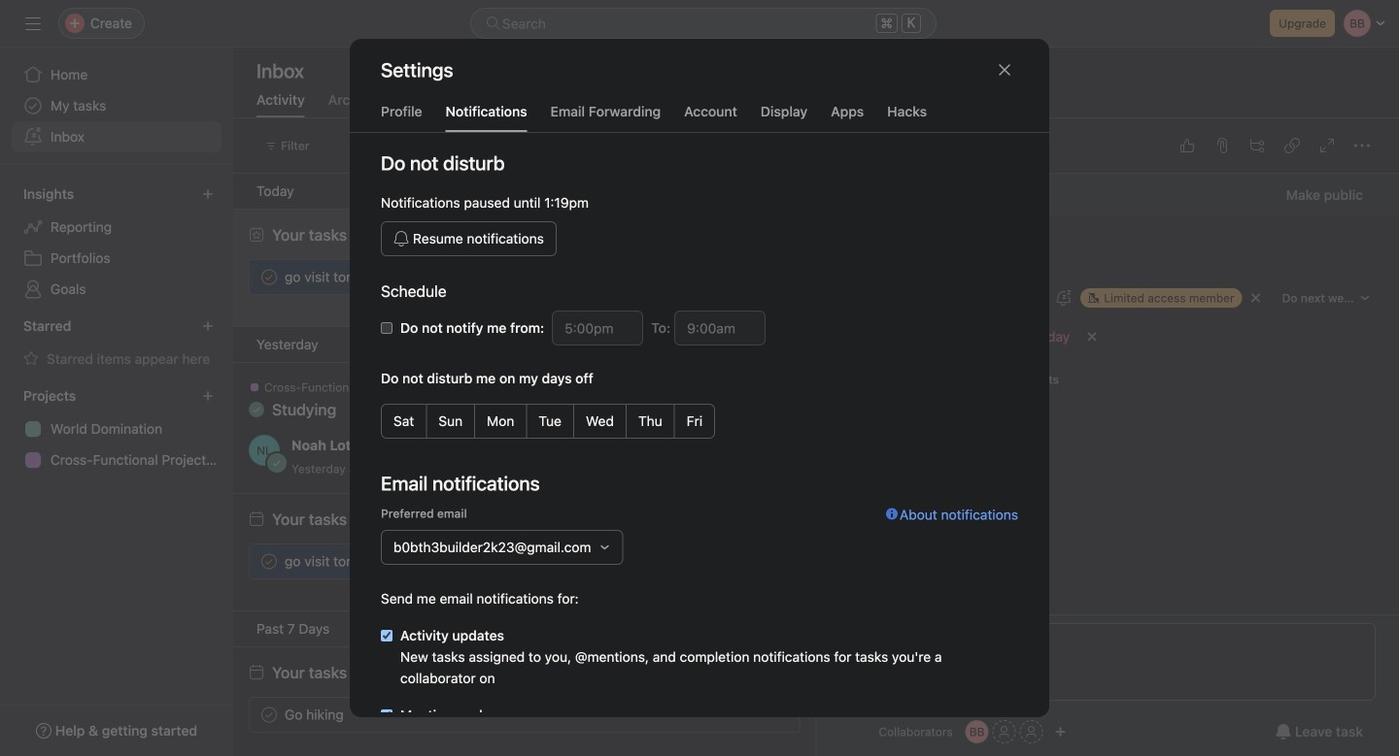 Task type: vqa. For each thing, say whether or not it's contained in the screenshot.
topmost Cross-functional project plan link
no



Task type: describe. For each thing, give the bounding box(es) containing it.
0 horizontal spatial add or remove collaborators image
[[966, 721, 989, 744]]

global element
[[0, 48, 233, 164]]

insights element
[[0, 177, 233, 309]]

settings tab list
[[350, 101, 1049, 133]]

your tasks for today, task element
[[272, 226, 416, 244]]

mark complete image for 1st mark complete checkbox
[[258, 266, 281, 289]]

copy task link image
[[1285, 138, 1300, 154]]

close this dialog image
[[997, 62, 1013, 78]]

0 likes. click to like this task image
[[1180, 138, 1195, 154]]

clear due date image
[[1087, 331, 1098, 343]]

mark complete image for 2nd mark complete checkbox from the top
[[258, 704, 281, 727]]

your tasks for mar 15, task element
[[272, 664, 424, 683]]

remove assignee image
[[1250, 292, 1262, 304]]

1 horizontal spatial add or remove collaborators image
[[1055, 727, 1067, 739]]

full screen image
[[1320, 138, 1335, 154]]

0 horizontal spatial open user profile image
[[249, 435, 280, 466]]

starred element
[[0, 309, 233, 379]]

Task Name text field
[[826, 228, 1376, 273]]



Task type: locate. For each thing, give the bounding box(es) containing it.
mark complete image down your tasks for mar 20, task element
[[258, 550, 281, 574]]

mark complete image for mark complete option
[[258, 550, 281, 574]]

add or remove collaborators image
[[966, 721, 989, 744], [1055, 727, 1067, 739]]

1 vertical spatial mark complete image
[[258, 550, 281, 574]]

mark complete checkbox down your tasks for mar 15, task element
[[258, 704, 281, 727]]

1 vertical spatial open user profile image
[[840, 624, 871, 655]]

1 vertical spatial mark complete checkbox
[[258, 704, 281, 727]]

mark complete image down your tasks for mar 15, task element
[[258, 704, 281, 727]]

go visit tomy dialog
[[817, 119, 1399, 757]]

0 vertical spatial mark complete checkbox
[[258, 266, 281, 289]]

None checkbox
[[381, 323, 393, 334], [381, 710, 393, 722], [381, 323, 393, 334], [381, 710, 393, 722]]

main content
[[817, 174, 1399, 757]]

Mark complete checkbox
[[258, 266, 281, 289], [258, 704, 281, 727]]

mark complete image
[[258, 266, 281, 289], [258, 550, 281, 574], [258, 704, 281, 727]]

open user profile image
[[249, 435, 280, 466], [840, 624, 871, 655]]

1 mark complete checkbox from the top
[[258, 266, 281, 289]]

None checkbox
[[381, 631, 393, 642]]

mark complete checkbox down your tasks for today, task element at the top left
[[258, 266, 281, 289]]

2 mark complete checkbox from the top
[[258, 704, 281, 727]]

hide sidebar image
[[25, 16, 41, 31]]

your tasks for mar 20, task element
[[272, 511, 426, 529]]

0 vertical spatial open user profile image
[[249, 435, 280, 466]]

2 mark complete image from the top
[[258, 550, 281, 574]]

1 horizontal spatial open user profile image
[[840, 624, 871, 655]]

3 mark complete image from the top
[[258, 704, 281, 727]]

dialog
[[350, 39, 1049, 757]]

projects element
[[0, 379, 233, 480]]

add subtask image
[[1250, 138, 1265, 154]]

mark complete image down your tasks for today, task element at the top left
[[258, 266, 281, 289]]

2 vertical spatial mark complete image
[[258, 704, 281, 727]]

None text field
[[552, 311, 644, 346], [675, 311, 766, 346], [552, 311, 644, 346], [675, 311, 766, 346]]

Mark complete checkbox
[[258, 550, 281, 574]]

1 mark complete image from the top
[[258, 266, 281, 289]]

0 vertical spatial mark complete image
[[258, 266, 281, 289]]



